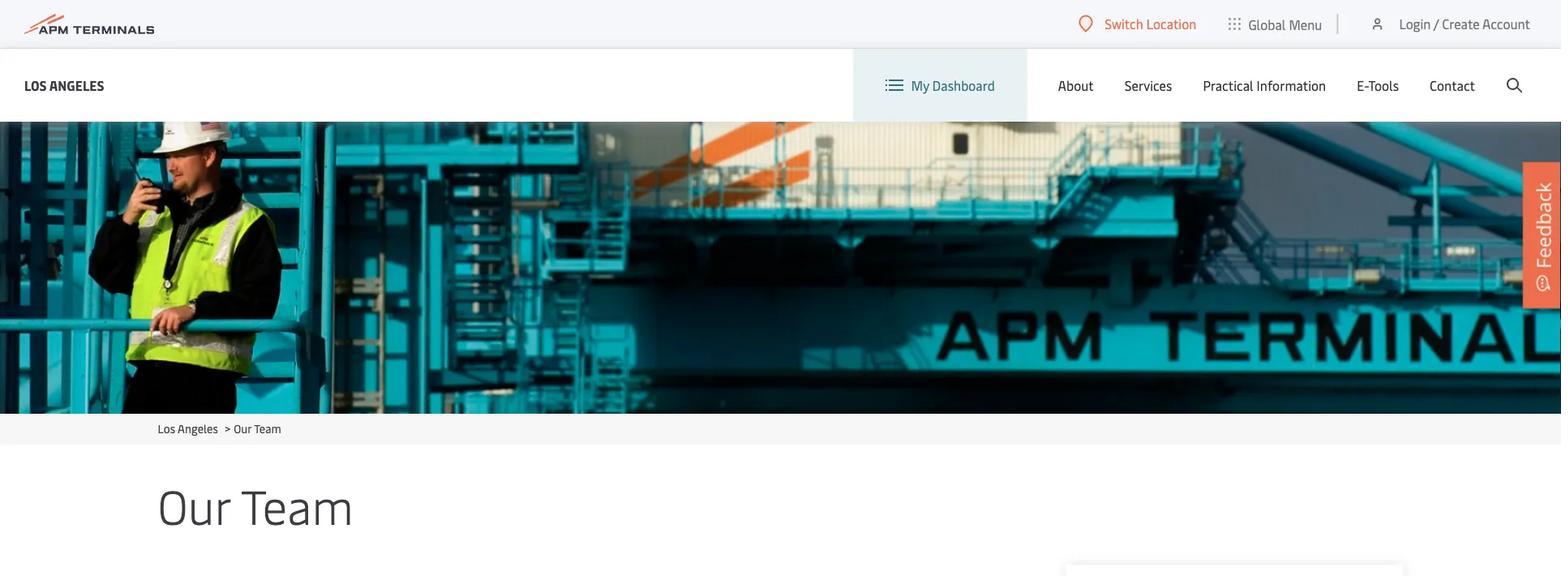 Task type: describe. For each thing, give the bounding box(es) containing it.
login / create account link
[[1370, 0, 1531, 48]]

practical information button
[[1204, 49, 1327, 122]]

login
[[1400, 15, 1432, 32]]

angeles for los angeles
[[49, 76, 104, 94]]

contact
[[1431, 76, 1476, 94]]

los for los angeles
[[24, 76, 47, 94]]

e-tools
[[1358, 76, 1400, 94]]

location
[[1147, 15, 1197, 32]]

global
[[1249, 15, 1286, 33]]

tools
[[1369, 76, 1400, 94]]

0 horizontal spatial los angeles link
[[24, 75, 104, 95]]

services button
[[1125, 49, 1173, 122]]

global menu
[[1249, 15, 1323, 33]]

feedback button
[[1524, 162, 1562, 308]]

dashboard
[[933, 76, 995, 94]]

switch location
[[1105, 15, 1197, 32]]

>
[[225, 421, 231, 436]]

practical information
[[1204, 76, 1327, 94]]

switch location button
[[1079, 15, 1197, 33]]

1 vertical spatial los angeles link
[[158, 421, 218, 436]]

my
[[912, 76, 930, 94]]

los angeles > our team
[[158, 421, 281, 436]]

1 vertical spatial our
[[158, 473, 230, 536]]

e-tools button
[[1358, 49, 1400, 122]]

contact button
[[1431, 49, 1476, 122]]

my dashboard
[[912, 76, 995, 94]]

our team
[[158, 473, 354, 536]]

1 horizontal spatial our
[[234, 421, 252, 436]]

la-our team image
[[0, 122, 1562, 414]]

los angeles
[[24, 76, 104, 94]]

switch
[[1105, 15, 1144, 32]]



Task type: vqa. For each thing, say whether or not it's contained in the screenshot.
disruptive on the top
no



Task type: locate. For each thing, give the bounding box(es) containing it.
1 horizontal spatial angeles
[[178, 421, 218, 436]]

our right >
[[234, 421, 252, 436]]

angeles for los angeles > our team
[[178, 421, 218, 436]]

menu
[[1290, 15, 1323, 33]]

1 vertical spatial los
[[158, 421, 175, 436]]

los
[[24, 76, 47, 94], [158, 421, 175, 436]]

1 vertical spatial angeles
[[178, 421, 218, 436]]

0 vertical spatial angeles
[[49, 76, 104, 94]]

0 horizontal spatial los
[[24, 76, 47, 94]]

0 horizontal spatial angeles
[[49, 76, 104, 94]]

los for los angeles > our team
[[158, 421, 175, 436]]

login / create account
[[1400, 15, 1531, 32]]

1 vertical spatial team
[[241, 473, 354, 536]]

our down the los angeles > our team
[[158, 473, 230, 536]]

0 vertical spatial team
[[254, 421, 281, 436]]

0 horizontal spatial our
[[158, 473, 230, 536]]

0 vertical spatial our
[[234, 421, 252, 436]]

services
[[1125, 76, 1173, 94]]

practical
[[1204, 76, 1254, 94]]

account
[[1483, 15, 1531, 32]]

team
[[254, 421, 281, 436], [241, 473, 354, 536]]

1 horizontal spatial los angeles link
[[158, 421, 218, 436]]

global menu button
[[1213, 0, 1339, 48]]

feedback
[[1531, 182, 1557, 269]]

/
[[1434, 15, 1440, 32]]

angeles
[[49, 76, 104, 94], [178, 421, 218, 436]]

our
[[234, 421, 252, 436], [158, 473, 230, 536]]

1 horizontal spatial los
[[158, 421, 175, 436]]

0 vertical spatial los
[[24, 76, 47, 94]]

information
[[1257, 76, 1327, 94]]

about
[[1059, 76, 1094, 94]]

e-
[[1358, 76, 1369, 94]]

about button
[[1059, 49, 1094, 122]]

los angeles link
[[24, 75, 104, 95], [158, 421, 218, 436]]

0 vertical spatial los angeles link
[[24, 75, 104, 95]]

my dashboard button
[[886, 49, 995, 122]]

create
[[1443, 15, 1481, 32]]



